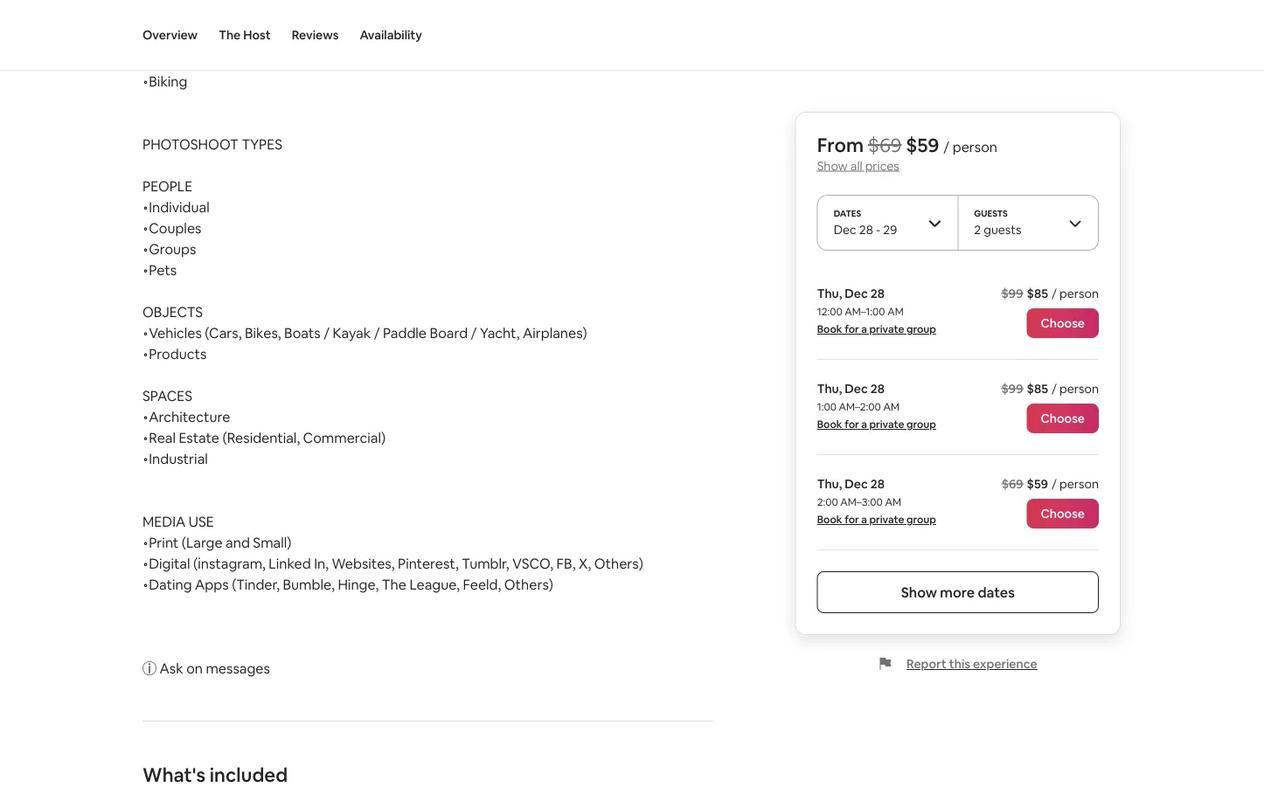 Task type: describe. For each thing, give the bounding box(es) containing it.
for for thu, dec 28 2:00 am–3:00 am book for a private group
[[845, 513, 859, 527]]

a for thu, dec 28 12:00 am–1:00 am book for a private group
[[861, 323, 867, 336]]

person for thu, dec 28 12:00 am–1:00 am book for a private group
[[1060, 286, 1099, 302]]

on
[[186, 660, 203, 677]]

the host button
[[219, 0, 271, 70]]

kayak
[[333, 324, 371, 342]]

◦groups
[[142, 240, 196, 258]]

included
[[210, 763, 288, 788]]

◦products
[[142, 345, 207, 363]]

dec for 12:00
[[845, 286, 868, 302]]

show more dates link
[[817, 572, 1099, 614]]

choose for thu, dec 28 12:00 am–1:00 am book for a private group
[[1041, 316, 1085, 331]]

$69 $59 / person
[[1002, 476, 1099, 492]]

ⓘ ask on messages
[[142, 660, 270, 677]]

(cars,
[[205, 324, 242, 342]]

host
[[243, 27, 271, 43]]

commercial)
[[303, 429, 386, 447]]

availability
[[360, 27, 422, 43]]

0 horizontal spatial others)
[[504, 576, 553, 594]]

am–3:00
[[840, 496, 883, 509]]

choose link for thu, dec 28 12:00 am–1:00 am book for a private group
[[1027, 309, 1099, 338]]

am–1:00
[[845, 305, 885, 319]]

and
[[226, 534, 250, 552]]

guests
[[974, 208, 1008, 219]]

1 horizontal spatial $59
[[1027, 476, 1048, 492]]

private for thu, dec 28 1:00 am–2:00 am book for a private group
[[869, 418, 904, 431]]

boats
[[284, 324, 321, 342]]

dates
[[978, 583, 1015, 601]]

photoshoot types
[[142, 135, 282, 153]]

estate
[[179, 429, 219, 447]]

thu, dec 28 2:00 am–3:00 am book for a private group
[[817, 476, 936, 527]]

$85 for thu, dec 28 12:00 am–1:00 am book for a private group
[[1027, 286, 1048, 302]]

more
[[940, 583, 975, 601]]

book for thu, dec 28 12:00 am–1:00 am book for a private group
[[817, 323, 842, 336]]

◦digital
[[142, 555, 190, 573]]

am for thu, dec 28 12:00 am–1:00 am book for a private group
[[887, 305, 904, 319]]

thu, for thu, dec 28 2:00 am–3:00 am book for a private group
[[817, 476, 842, 492]]

objects
[[142, 303, 203, 321]]

28 for am–3:00
[[870, 476, 885, 492]]

the host
[[219, 27, 271, 43]]

$99 for thu, dec 28 12:00 am–1:00 am book for a private group
[[1001, 286, 1023, 302]]

(ⅰnstagram,
[[193, 555, 266, 573]]

◦print
[[142, 534, 179, 552]]

a for thu, dec 28 2:00 am–3:00 am book for a private group
[[861, 513, 867, 527]]

◦swiming
[[142, 30, 203, 48]]

(large
[[182, 534, 223, 552]]

prices
[[865, 158, 899, 174]]

feeld,
[[463, 576, 501, 594]]

◦dating
[[142, 576, 192, 594]]

book for thu, dec 28 2:00 am–3:00 am book for a private group
[[817, 513, 842, 527]]

report
[[906, 656, 946, 672]]

the inside media use ◦print (large and small) ◦digital (ⅰnstagram, linked in, websites, pinterest, tumblr, vsco, fb, x, others) ◦dating apps (tinder, bumble, hinge, the league, feeld, others)
[[382, 576, 406, 594]]

yacht,
[[480, 324, 520, 342]]

choose link for thu, dec 28 1:00 am–2:00 am book for a private group
[[1027, 404, 1099, 434]]

thu, for thu, dec 28 1:00 am–2:00 am book for a private group
[[817, 381, 842, 397]]

(tinder,
[[232, 576, 280, 594]]

◦couples
[[142, 219, 201, 237]]

am for thu, dec 28 2:00 am–3:00 am book for a private group
[[885, 496, 901, 509]]

1 vertical spatial show
[[901, 583, 937, 601]]

12:00
[[817, 305, 842, 319]]

$99 $85 / person for thu, dec 28 1:00 am–2:00 am book for a private group
[[1001, 381, 1099, 397]]

use
[[189, 513, 214, 531]]

spaces ◦architecture ◦real estate (residential, commercial) ◦industrial
[[142, 387, 386, 468]]

◦industrial
[[142, 450, 208, 468]]

people
[[142, 177, 193, 195]]

board
[[430, 324, 468, 342]]

◦vehicles
[[142, 324, 202, 342]]

$99 $85 / person for thu, dec 28 12:00 am–1:00 am book for a private group
[[1001, 286, 1099, 302]]

guests
[[984, 222, 1021, 238]]

group for thu, dec 28 12:00 am–1:00 am book for a private group
[[906, 323, 936, 336]]

am for thu, dec 28 1:00 am–2:00 am book for a private group
[[883, 400, 899, 414]]

◦architecture
[[142, 408, 230, 426]]

dates dec 28 - 29
[[834, 208, 897, 238]]

group for thu, dec 28 1:00 am–2:00 am book for a private group
[[906, 418, 936, 431]]

ask
[[160, 660, 183, 677]]

2
[[974, 222, 981, 238]]

◦real
[[142, 429, 176, 447]]

hinge,
[[338, 576, 379, 594]]

airplanes)
[[523, 324, 587, 342]]

objects ◦vehicles (cars, bikes, boats / kayak / paddle board / yacht, airplanes) ◦products
[[142, 303, 587, 363]]

media use ◦print (large and small) ◦digital (ⅰnstagram, linked in, websites, pinterest, tumblr, vsco, fb, x, others) ◦dating apps (tinder, bumble, hinge, the league, feeld, others)
[[142, 513, 643, 594]]

person for thu, dec 28 1:00 am–2:00 am book for a private group
[[1060, 381, 1099, 397]]

person for thu, dec 28 2:00 am–3:00 am book for a private group
[[1060, 476, 1099, 492]]

apps
[[195, 576, 229, 594]]

choose for thu, dec 28 2:00 am–3:00 am book for a private group
[[1041, 506, 1085, 522]]

x,
[[579, 555, 591, 573]]

all
[[850, 158, 862, 174]]

28 for am–1:00
[[870, 286, 885, 302]]

from
[[817, 132, 864, 157]]

bikes,
[[245, 324, 281, 342]]

paddle
[[383, 324, 427, 342]]

am–2:00
[[839, 400, 881, 414]]

pinterest,
[[398, 555, 459, 573]]

28 for 29
[[859, 222, 873, 238]]



Task type: locate. For each thing, give the bounding box(es) containing it.
0 vertical spatial for
[[845, 323, 859, 336]]

1 vertical spatial group
[[906, 418, 936, 431]]

0 vertical spatial $69
[[868, 132, 902, 157]]

1 for from the top
[[845, 323, 859, 336]]

thu, for thu, dec 28 12:00 am–1:00 am book for a private group
[[817, 286, 842, 302]]

book inside thu, dec 28 2:00 am–3:00 am book for a private group
[[817, 513, 842, 527]]

private inside thu, dec 28 1:00 am–2:00 am book for a private group
[[869, 418, 904, 431]]

private for thu, dec 28 12:00 am–1:00 am book for a private group
[[869, 323, 904, 336]]

what's included
[[142, 763, 288, 788]]

league,
[[409, 576, 460, 594]]

for down the am–3:00
[[845, 513, 859, 527]]

0 vertical spatial $85
[[1027, 286, 1048, 302]]

group inside thu, dec 28 12:00 am–1:00 am book for a private group
[[906, 323, 936, 336]]

1 group from the top
[[906, 323, 936, 336]]

28 up am–2:00
[[870, 381, 885, 397]]

2 thu, from the top
[[817, 381, 842, 397]]

2 book from the top
[[817, 418, 842, 431]]

1 private from the top
[[869, 323, 904, 336]]

1 vertical spatial private
[[869, 418, 904, 431]]

dec inside dates dec 28 - 29
[[834, 222, 856, 238]]

book for thu, dec 28 1:00 am–2:00 am book for a private group
[[817, 418, 842, 431]]

2:00
[[817, 496, 838, 509]]

0 horizontal spatial show
[[817, 158, 848, 174]]

0 vertical spatial the
[[219, 27, 241, 43]]

show all prices button
[[817, 158, 899, 174]]

overview button
[[142, 0, 198, 70]]

1 a from the top
[[861, 323, 867, 336]]

private for thu, dec 28 2:00 am–3:00 am book for a private group
[[869, 513, 904, 527]]

for
[[845, 323, 859, 336], [845, 418, 859, 431], [845, 513, 859, 527]]

person
[[953, 138, 997, 156], [1060, 286, 1099, 302], [1060, 381, 1099, 397], [1060, 476, 1099, 492]]

private inside thu, dec 28 2:00 am–3:00 am book for a private group
[[869, 513, 904, 527]]

person inside from $69 $59 / person show all prices
[[953, 138, 997, 156]]

1 vertical spatial $99
[[1001, 381, 1023, 397]]

2 $85 from the top
[[1027, 381, 1048, 397]]

am right the am–3:00
[[885, 496, 901, 509]]

book for a private group link down am–2:00
[[817, 418, 936, 431]]

/
[[944, 138, 949, 156], [1052, 286, 1057, 302], [324, 324, 330, 342], [374, 324, 380, 342], [471, 324, 477, 342], [1052, 381, 1057, 397], [1052, 476, 1057, 492]]

am inside thu, dec 28 2:00 am–3:00 am book for a private group
[[885, 496, 901, 509]]

$85
[[1027, 286, 1048, 302], [1027, 381, 1048, 397]]

3 choose link from the top
[[1027, 499, 1099, 529]]

3 group from the top
[[906, 513, 936, 527]]

28 left -
[[859, 222, 873, 238]]

thu, dec 28 12:00 am–1:00 am book for a private group
[[817, 286, 936, 336]]

2 $99 from the top
[[1001, 381, 1023, 397]]

$69
[[868, 132, 902, 157], [1002, 476, 1023, 492]]

1 $85 from the top
[[1027, 286, 1048, 302]]

guests 2 guests
[[974, 208, 1021, 238]]

2 vertical spatial choose link
[[1027, 499, 1099, 529]]

3 private from the top
[[869, 513, 904, 527]]

-
[[876, 222, 880, 238]]

3 a from the top
[[861, 513, 867, 527]]

0 vertical spatial $99
[[1001, 286, 1023, 302]]

2 choose from the top
[[1041, 411, 1085, 427]]

dec up am–1:00
[[845, 286, 868, 302]]

am inside thu, dec 28 12:00 am–1:00 am book for a private group
[[887, 305, 904, 319]]

linked
[[269, 555, 311, 573]]

choose link for thu, dec 28 2:00 am–3:00 am book for a private group
[[1027, 499, 1099, 529]]

book for a private group link for thu, dec 28 12:00 am–1:00 am book for a private group
[[817, 323, 936, 336]]

the inside button
[[219, 27, 241, 43]]

private down am–1:00
[[869, 323, 904, 336]]

2 vertical spatial thu,
[[817, 476, 842, 492]]

◦biking
[[142, 72, 187, 90]]

1 $99 $85 / person from the top
[[1001, 286, 1099, 302]]

2 private from the top
[[869, 418, 904, 431]]

book for a private group link for thu, dec 28 1:00 am–2:00 am book for a private group
[[817, 418, 936, 431]]

2 choose link from the top
[[1027, 404, 1099, 434]]

thu, up 12:00
[[817, 286, 842, 302]]

types
[[242, 135, 282, 153]]

28
[[859, 222, 873, 238], [870, 286, 885, 302], [870, 381, 885, 397], [870, 476, 885, 492]]

private down the am–3:00
[[869, 513, 904, 527]]

1 vertical spatial others)
[[504, 576, 553, 594]]

1 vertical spatial $85
[[1027, 381, 1048, 397]]

dec for -
[[834, 222, 856, 238]]

dec inside thu, dec 28 1:00 am–2:00 am book for a private group
[[845, 381, 868, 397]]

for inside thu, dec 28 12:00 am–1:00 am book for a private group
[[845, 323, 859, 336]]

1 vertical spatial book
[[817, 418, 842, 431]]

28 inside thu, dec 28 12:00 am–1:00 am book for a private group
[[870, 286, 885, 302]]

book down the 2:00
[[817, 513, 842, 527]]

0 vertical spatial $59
[[906, 132, 939, 157]]

1 horizontal spatial show
[[901, 583, 937, 601]]

for inside thu, dec 28 1:00 am–2:00 am book for a private group
[[845, 418, 859, 431]]

book for a private group link down am–1:00
[[817, 323, 936, 336]]

experience
[[973, 656, 1037, 672]]

3 choose from the top
[[1041, 506, 1085, 522]]

1 choose link from the top
[[1027, 309, 1099, 338]]

availability button
[[360, 0, 422, 70]]

3 book from the top
[[817, 513, 842, 527]]

1 vertical spatial choose
[[1041, 411, 1085, 427]]

28 for am–2:00
[[870, 381, 885, 397]]

$59 inside from $69 $59 / person show all prices
[[906, 132, 939, 157]]

thu, inside thu, dec 28 2:00 am–3:00 am book for a private group
[[817, 476, 842, 492]]

0 vertical spatial others)
[[594, 555, 643, 573]]

small)
[[253, 534, 291, 552]]

this
[[949, 656, 970, 672]]

dec down dates
[[834, 222, 856, 238]]

1 vertical spatial $69
[[1002, 476, 1023, 492]]

2 book for a private group link from the top
[[817, 418, 936, 431]]

the left host
[[219, 27, 241, 43]]

2 $99 $85 / person from the top
[[1001, 381, 1099, 397]]

book down 12:00
[[817, 323, 842, 336]]

1 horizontal spatial the
[[382, 576, 406, 594]]

1 horizontal spatial others)
[[594, 555, 643, 573]]

report this experience button
[[878, 656, 1037, 672]]

28 up am–1:00
[[870, 286, 885, 302]]

for down am–1:00
[[845, 323, 859, 336]]

dec
[[834, 222, 856, 238], [845, 286, 868, 302], [845, 381, 868, 397], [845, 476, 868, 492]]

from $69 $59 / person show all prices
[[817, 132, 997, 174]]

2 for from the top
[[845, 418, 859, 431]]

◦pets
[[142, 261, 177, 279]]

1 vertical spatial choose link
[[1027, 404, 1099, 434]]

for for thu, dec 28 12:00 am–1:00 am book for a private group
[[845, 323, 859, 336]]

for down am–2:00
[[845, 418, 859, 431]]

29
[[883, 222, 897, 238]]

others) right 'x,'
[[594, 555, 643, 573]]

0 horizontal spatial $69
[[868, 132, 902, 157]]

0 vertical spatial group
[[906, 323, 936, 336]]

0 vertical spatial $99 $85 / person
[[1001, 286, 1099, 302]]

1 vertical spatial book for a private group link
[[817, 418, 936, 431]]

book for a private group link
[[817, 323, 936, 336], [817, 418, 936, 431], [817, 513, 936, 527]]

dec for 2:00
[[845, 476, 868, 492]]

thu, up the 2:00
[[817, 476, 842, 492]]

a inside thu, dec 28 1:00 am–2:00 am book for a private group
[[861, 418, 867, 431]]

0 vertical spatial a
[[861, 323, 867, 336]]

(residential,
[[222, 429, 300, 447]]

others) down vsco, at the bottom left of page
[[504, 576, 553, 594]]

28 up the am–3:00
[[870, 476, 885, 492]]

0 vertical spatial private
[[869, 323, 904, 336]]

book inside thu, dec 28 1:00 am–2:00 am book for a private group
[[817, 418, 842, 431]]

$59
[[906, 132, 939, 157], [1027, 476, 1048, 492]]

a down am–1:00
[[861, 323, 867, 336]]

1 horizontal spatial $69
[[1002, 476, 1023, 492]]

dec up am–2:00
[[845, 381, 868, 397]]

/ inside from $69 $59 / person show all prices
[[944, 138, 949, 156]]

the right the "hinge,"
[[382, 576, 406, 594]]

show left more
[[901, 583, 937, 601]]

thu, up 1:00
[[817, 381, 842, 397]]

2 a from the top
[[861, 418, 867, 431]]

people ‎◦individual ◦couples ◦groups ◦pets
[[142, 177, 210, 279]]

private inside thu, dec 28 12:00 am–1:00 am book for a private group
[[869, 323, 904, 336]]

websites,
[[332, 555, 395, 573]]

0 vertical spatial book for a private group link
[[817, 323, 936, 336]]

2 vertical spatial group
[[906, 513, 936, 527]]

28 inside thu, dec 28 1:00 am–2:00 am book for a private group
[[870, 381, 885, 397]]

1 vertical spatial thu,
[[817, 381, 842, 397]]

show down the 'from'
[[817, 158, 848, 174]]

thu, inside thu, dec 28 1:00 am–2:00 am book for a private group
[[817, 381, 842, 397]]

1 vertical spatial for
[[845, 418, 859, 431]]

0 vertical spatial show
[[817, 158, 848, 174]]

for inside thu, dec 28 2:00 am–3:00 am book for a private group
[[845, 513, 859, 527]]

am right am–1:00
[[887, 305, 904, 319]]

show more dates
[[901, 583, 1015, 601]]

2 vertical spatial a
[[861, 513, 867, 527]]

1 vertical spatial am
[[883, 400, 899, 414]]

0 vertical spatial choose
[[1041, 316, 1085, 331]]

a
[[861, 323, 867, 336], [861, 418, 867, 431], [861, 513, 867, 527]]

vsco,
[[512, 555, 553, 573]]

$85 for thu, dec 28 1:00 am–2:00 am book for a private group
[[1027, 381, 1048, 397]]

1:00
[[817, 400, 836, 414]]

in,
[[314, 555, 329, 573]]

for for thu, dec 28 1:00 am–2:00 am book for a private group
[[845, 418, 859, 431]]

a inside thu, dec 28 2:00 am–3:00 am book for a private group
[[861, 513, 867, 527]]

media
[[142, 513, 186, 531]]

dec for 1:00
[[845, 381, 868, 397]]

private
[[869, 323, 904, 336], [869, 418, 904, 431], [869, 513, 904, 527]]

overview
[[142, 27, 198, 43]]

2 vertical spatial book for a private group link
[[817, 513, 936, 527]]

the
[[219, 27, 241, 43], [382, 576, 406, 594]]

$69 inside from $69 $59 / person show all prices
[[868, 132, 902, 157]]

a for thu, dec 28 1:00 am–2:00 am book for a private group
[[861, 418, 867, 431]]

1 book from the top
[[817, 323, 842, 336]]

book for a private group link down the am–3:00
[[817, 513, 936, 527]]

a down am–2:00
[[861, 418, 867, 431]]

choose for thu, dec 28 1:00 am–2:00 am book for a private group
[[1041, 411, 1085, 427]]

3 for from the top
[[845, 513, 859, 527]]

thu,
[[817, 286, 842, 302], [817, 381, 842, 397], [817, 476, 842, 492]]

1 vertical spatial the
[[382, 576, 406, 594]]

book inside thu, dec 28 12:00 am–1:00 am book for a private group
[[817, 323, 842, 336]]

group inside thu, dec 28 1:00 am–2:00 am book for a private group
[[906, 418, 936, 431]]

2 vertical spatial am
[[885, 496, 901, 509]]

messages
[[206, 660, 270, 677]]

0 horizontal spatial $59
[[906, 132, 939, 157]]

reviews
[[292, 27, 339, 43]]

bumble,
[[283, 576, 335, 594]]

1 vertical spatial a
[[861, 418, 867, 431]]

28 inside thu, dec 28 2:00 am–3:00 am book for a private group
[[870, 476, 885, 492]]

spaces
[[142, 387, 192, 405]]

$99 for thu, dec 28 1:00 am–2:00 am book for a private group
[[1001, 381, 1023, 397]]

dec inside thu, dec 28 2:00 am–3:00 am book for a private group
[[845, 476, 868, 492]]

0 vertical spatial am
[[887, 305, 904, 319]]

photoshoot
[[142, 135, 239, 153]]

1 choose from the top
[[1041, 316, 1085, 331]]

1 vertical spatial $59
[[1027, 476, 1048, 492]]

a down the am–3:00
[[861, 513, 867, 527]]

fb,
[[556, 555, 576, 573]]

0 vertical spatial choose link
[[1027, 309, 1099, 338]]

0 vertical spatial thu,
[[817, 286, 842, 302]]

3 book for a private group link from the top
[[817, 513, 936, 527]]

1 thu, from the top
[[817, 286, 842, 302]]

book down 1:00
[[817, 418, 842, 431]]

choose
[[1041, 316, 1085, 331], [1041, 411, 1085, 427], [1041, 506, 1085, 522]]

group for thu, dec 28 2:00 am–3:00 am book for a private group
[[906, 513, 936, 527]]

3 thu, from the top
[[817, 476, 842, 492]]

show
[[817, 158, 848, 174], [901, 583, 937, 601]]

show inside from $69 $59 / person show all prices
[[817, 158, 848, 174]]

28 inside dates dec 28 - 29
[[859, 222, 873, 238]]

1 vertical spatial $99 $85 / person
[[1001, 381, 1099, 397]]

am
[[887, 305, 904, 319], [883, 400, 899, 414], [885, 496, 901, 509]]

2 vertical spatial private
[[869, 513, 904, 527]]

am inside thu, dec 28 1:00 am–2:00 am book for a private group
[[883, 400, 899, 414]]

2 vertical spatial choose
[[1041, 506, 1085, 522]]

2 vertical spatial book
[[817, 513, 842, 527]]

ⓘ
[[142, 660, 156, 677]]

‎◦individual
[[142, 198, 210, 216]]

am right am–2:00
[[883, 400, 899, 414]]

choose link
[[1027, 309, 1099, 338], [1027, 404, 1099, 434], [1027, 499, 1099, 529]]

$99
[[1001, 286, 1023, 302], [1001, 381, 1023, 397]]

1 book for a private group link from the top
[[817, 323, 936, 336]]

2 vertical spatial for
[[845, 513, 859, 527]]

group inside thu, dec 28 2:00 am–3:00 am book for a private group
[[906, 513, 936, 527]]

dates
[[834, 208, 861, 219]]

0 horizontal spatial the
[[219, 27, 241, 43]]

2 group from the top
[[906, 418, 936, 431]]

dec up the am–3:00
[[845, 476, 868, 492]]

1 $99 from the top
[[1001, 286, 1023, 302]]

report this experience
[[906, 656, 1037, 672]]

0 vertical spatial book
[[817, 323, 842, 336]]

dec inside thu, dec 28 12:00 am–1:00 am book for a private group
[[845, 286, 868, 302]]

thu, inside thu, dec 28 12:00 am–1:00 am book for a private group
[[817, 286, 842, 302]]

reviews button
[[292, 0, 339, 70]]

private down am–2:00
[[869, 418, 904, 431]]

a inside thu, dec 28 12:00 am–1:00 am book for a private group
[[861, 323, 867, 336]]

book for a private group link for thu, dec 28 2:00 am–3:00 am book for a private group
[[817, 513, 936, 527]]



Task type: vqa. For each thing, say whether or not it's contained in the screenshot.
group in the Thu, Dec 28 12:00 AM–1:00 AM Book for a private group
yes



